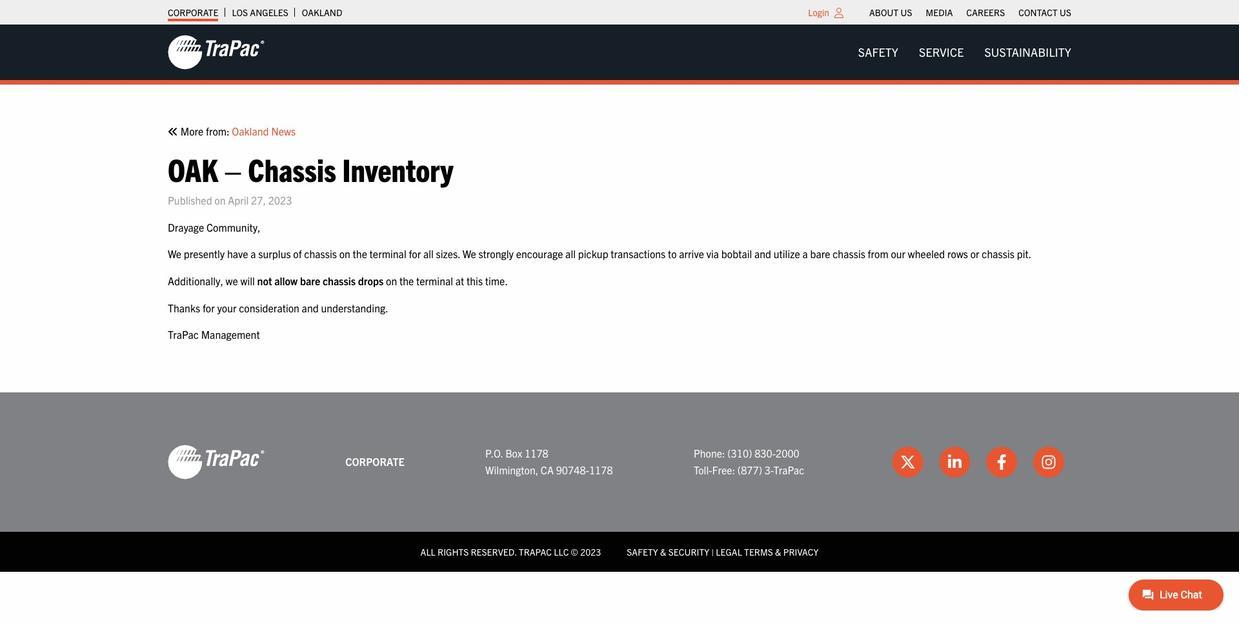 Task type: describe. For each thing, give the bounding box(es) containing it.
2 we from the left
[[463, 247, 476, 260]]

contact us
[[1019, 6, 1072, 18]]

drayage
[[168, 221, 204, 234]]

trapac inside oak – chassis inventory article
[[168, 328, 199, 341]]

understanding.
[[321, 301, 388, 314]]

media link
[[926, 3, 953, 21]]

safety for safety & security | legal terms & privacy
[[627, 546, 658, 558]]

inventory
[[342, 149, 454, 188]]

0 vertical spatial oakland
[[302, 6, 342, 18]]

0 vertical spatial corporate
[[168, 6, 218, 18]]

1 corporate image from the top
[[168, 34, 265, 70]]

sustainability
[[985, 45, 1072, 59]]

april
[[228, 194, 249, 207]]

llc
[[554, 546, 569, 558]]

sustainability link
[[974, 39, 1082, 65]]

oak
[[168, 149, 218, 188]]

utilize
[[774, 247, 800, 260]]

more
[[181, 125, 204, 137]]

bobtail
[[722, 247, 752, 260]]

service link
[[909, 39, 974, 65]]

login
[[808, 6, 830, 18]]

–
[[224, 149, 242, 188]]

angeles
[[250, 6, 288, 18]]

trapac inside phone: (310) 830-2000 toll-free: (877) 3-trapac
[[774, 463, 805, 476]]

our
[[891, 247, 906, 260]]

|
[[712, 546, 714, 558]]

sizes.
[[436, 247, 460, 260]]

allow
[[274, 274, 298, 287]]

via
[[707, 247, 719, 260]]

contact us link
[[1019, 3, 1072, 21]]

not
[[257, 274, 272, 287]]

thanks
[[168, 301, 200, 314]]

3-
[[765, 463, 774, 476]]

reserved.
[[471, 546, 517, 558]]

we
[[226, 274, 238, 287]]

your
[[217, 301, 237, 314]]

oakland inside oak – chassis inventory article
[[232, 125, 269, 137]]

about us link
[[870, 3, 912, 21]]

about
[[870, 6, 899, 18]]

menu bar containing safety
[[848, 39, 1082, 65]]

1 a from the left
[[251, 247, 256, 260]]

toll-
[[694, 463, 712, 476]]

wheeled
[[908, 247, 945, 260]]

0 horizontal spatial 1178
[[525, 447, 549, 460]]

login link
[[808, 6, 830, 18]]

wilmington,
[[485, 463, 539, 476]]

0 horizontal spatial terminal
[[370, 247, 407, 260]]

terms
[[744, 546, 773, 558]]

box
[[506, 447, 522, 460]]

service
[[919, 45, 964, 59]]

oakland news link
[[232, 123, 296, 140]]

oak – chassis inventory published on april 27, 2023
[[168, 149, 454, 207]]

consideration
[[239, 301, 299, 314]]

drayage community,
[[168, 221, 261, 234]]

p.o. box 1178 wilmington, ca 90748-1178
[[485, 447, 613, 476]]

chassis right the or
[[982, 247, 1015, 260]]

oakland link
[[302, 3, 342, 21]]

additionally, we will not allow bare chassis drops on the terminal at this time.
[[168, 274, 508, 287]]

chassis
[[248, 149, 336, 188]]

chassis left the from
[[833, 247, 866, 260]]

0 vertical spatial and
[[755, 247, 771, 260]]

thanks for your consideration and understanding.
[[168, 301, 388, 314]]

to
[[668, 247, 677, 260]]

pit.
[[1017, 247, 1032, 260]]

rights
[[438, 546, 469, 558]]

footer containing p.o. box 1178
[[0, 392, 1239, 572]]

safety & security link
[[627, 546, 710, 558]]

or
[[971, 247, 980, 260]]

2000
[[776, 447, 800, 460]]

rows
[[948, 247, 968, 260]]

1 vertical spatial 2023
[[580, 546, 601, 558]]

830-
[[755, 447, 776, 460]]

chassis up the understanding.
[[323, 274, 356, 287]]

media
[[926, 6, 953, 18]]

(877)
[[738, 463, 762, 476]]

2 a from the left
[[803, 247, 808, 260]]

safety & security | legal terms & privacy
[[627, 546, 819, 558]]

about us
[[870, 6, 912, 18]]



Task type: locate. For each thing, give the bounding box(es) containing it.
menu bar up service
[[863, 3, 1078, 21]]

trapac
[[519, 546, 552, 558]]

&
[[660, 546, 666, 558], [775, 546, 781, 558]]

oakland
[[302, 6, 342, 18], [232, 125, 269, 137]]

news
[[271, 125, 296, 137]]

2 vertical spatial on
[[386, 274, 397, 287]]

90748-
[[556, 463, 589, 476]]

phone: (310) 830-2000 toll-free: (877) 3-trapac
[[694, 447, 805, 476]]

1 horizontal spatial safety
[[858, 45, 899, 59]]

©
[[571, 546, 578, 558]]

1178 up ca
[[525, 447, 549, 460]]

we
[[168, 247, 181, 260], [463, 247, 476, 260]]

us
[[901, 6, 912, 18], [1060, 6, 1072, 18]]

careers link
[[967, 3, 1005, 21]]

0 vertical spatial 2023
[[268, 194, 292, 207]]

1 us from the left
[[901, 6, 912, 18]]

for left your
[[203, 301, 215, 314]]

& right terms
[[775, 546, 781, 558]]

0 horizontal spatial the
[[353, 247, 367, 260]]

all
[[423, 247, 434, 260], [566, 247, 576, 260]]

27,
[[251, 194, 266, 207]]

additionally,
[[168, 274, 223, 287]]

0 horizontal spatial and
[[302, 301, 319, 314]]

0 horizontal spatial us
[[901, 6, 912, 18]]

2023 inside oak – chassis inventory published on april 27, 2023
[[268, 194, 292, 207]]

oak – chassis inventory article
[[168, 123, 1072, 343]]

1 horizontal spatial we
[[463, 247, 476, 260]]

1 vertical spatial corporate image
[[168, 444, 265, 480]]

a right have
[[251, 247, 256, 260]]

corporate link
[[168, 3, 218, 21]]

1 vertical spatial on
[[339, 247, 350, 260]]

transactions
[[611, 247, 666, 260]]

1 horizontal spatial &
[[775, 546, 781, 558]]

1 horizontal spatial the
[[400, 274, 414, 287]]

0 vertical spatial the
[[353, 247, 367, 260]]

presently
[[184, 247, 225, 260]]

security
[[669, 546, 710, 558]]

1 horizontal spatial us
[[1060, 6, 1072, 18]]

2 us from the left
[[1060, 6, 1072, 18]]

and
[[755, 247, 771, 260], [302, 301, 319, 314]]

terminal up drops
[[370, 247, 407, 260]]

safety inside safety 'link'
[[858, 45, 899, 59]]

have
[[227, 247, 248, 260]]

1 vertical spatial menu bar
[[848, 39, 1082, 65]]

light image
[[835, 8, 844, 18]]

0 vertical spatial safety
[[858, 45, 899, 59]]

2023 right 27,
[[268, 194, 292, 207]]

0 horizontal spatial for
[[203, 301, 215, 314]]

the right drops
[[400, 274, 414, 287]]

& left security
[[660, 546, 666, 558]]

we right sizes.
[[463, 247, 476, 260]]

the up drops
[[353, 247, 367, 260]]

safety left security
[[627, 546, 658, 558]]

trapac
[[168, 328, 199, 341], [774, 463, 805, 476]]

and down additionally, we will not allow bare chassis drops on the terminal at this time.
[[302, 301, 319, 314]]

0 vertical spatial on
[[215, 194, 226, 207]]

on right drops
[[386, 274, 397, 287]]

1 horizontal spatial corporate
[[346, 455, 405, 468]]

privacy
[[784, 546, 819, 558]]

a right utilize
[[803, 247, 808, 260]]

and left utilize
[[755, 247, 771, 260]]

bare right utilize
[[810, 247, 830, 260]]

corporate image
[[168, 34, 265, 70], [168, 444, 265, 480]]

1 vertical spatial trapac
[[774, 463, 805, 476]]

a
[[251, 247, 256, 260], [803, 247, 808, 260]]

0 horizontal spatial oakland
[[232, 125, 269, 137]]

will
[[240, 274, 255, 287]]

0 vertical spatial 1178
[[525, 447, 549, 460]]

0 vertical spatial corporate image
[[168, 34, 265, 70]]

1 we from the left
[[168, 247, 181, 260]]

bare
[[810, 247, 830, 260], [300, 274, 320, 287]]

1 horizontal spatial a
[[803, 247, 808, 260]]

1 vertical spatial safety
[[627, 546, 658, 558]]

1 horizontal spatial and
[[755, 247, 771, 260]]

us for contact us
[[1060, 6, 1072, 18]]

1 all from the left
[[423, 247, 434, 260]]

0 vertical spatial for
[[409, 247, 421, 260]]

contact
[[1019, 6, 1058, 18]]

2023
[[268, 194, 292, 207], [580, 546, 601, 558]]

0 horizontal spatial on
[[215, 194, 226, 207]]

all left sizes.
[[423, 247, 434, 260]]

pickup
[[578, 247, 609, 260]]

0 vertical spatial bare
[[810, 247, 830, 260]]

for left sizes.
[[409, 247, 421, 260]]

0 horizontal spatial bare
[[300, 274, 320, 287]]

2 horizontal spatial on
[[386, 274, 397, 287]]

1 vertical spatial oakland
[[232, 125, 269, 137]]

1 vertical spatial and
[[302, 301, 319, 314]]

menu bar
[[863, 3, 1078, 21], [848, 39, 1082, 65]]

safety link
[[848, 39, 909, 65]]

1178 right ca
[[589, 463, 613, 476]]

1 horizontal spatial on
[[339, 247, 350, 260]]

2 corporate image from the top
[[168, 444, 265, 480]]

us right about
[[901, 6, 912, 18]]

management
[[201, 328, 260, 341]]

all left 'pickup'
[[566, 247, 576, 260]]

at
[[456, 274, 464, 287]]

us right contact
[[1060, 6, 1072, 18]]

1 & from the left
[[660, 546, 666, 558]]

oakland right angeles
[[302, 6, 342, 18]]

legal
[[716, 546, 742, 558]]

0 horizontal spatial we
[[168, 247, 181, 260]]

1178
[[525, 447, 549, 460], [589, 463, 613, 476]]

0 horizontal spatial 2023
[[268, 194, 292, 207]]

1 vertical spatial for
[[203, 301, 215, 314]]

safety for safety
[[858, 45, 899, 59]]

menu bar down careers link
[[848, 39, 1082, 65]]

1 horizontal spatial bare
[[810, 247, 830, 260]]

corporate
[[168, 6, 218, 18], [346, 455, 405, 468]]

2023 right the ©
[[580, 546, 601, 558]]

1 horizontal spatial oakland
[[302, 6, 342, 18]]

community,
[[207, 221, 261, 234]]

1 horizontal spatial all
[[566, 247, 576, 260]]

we down drayage
[[168, 247, 181, 260]]

0 horizontal spatial trapac
[[168, 328, 199, 341]]

trapac management
[[168, 328, 260, 341]]

0 vertical spatial terminal
[[370, 247, 407, 260]]

ca
[[541, 463, 554, 476]]

the
[[353, 247, 367, 260], [400, 274, 414, 287]]

los
[[232, 6, 248, 18]]

1 horizontal spatial terminal
[[416, 274, 453, 287]]

all
[[421, 546, 436, 558]]

trapac down 2000
[[774, 463, 805, 476]]

legal terms & privacy link
[[716, 546, 819, 558]]

1 vertical spatial 1178
[[589, 463, 613, 476]]

careers
[[967, 6, 1005, 18]]

on inside oak – chassis inventory published on april 27, 2023
[[215, 194, 226, 207]]

solid image
[[168, 127, 178, 137]]

surplus
[[258, 247, 291, 260]]

los angeles
[[232, 6, 288, 18]]

menu bar containing about us
[[863, 3, 1078, 21]]

time.
[[485, 274, 508, 287]]

from:
[[206, 125, 230, 137]]

arrive
[[679, 247, 704, 260]]

(310)
[[728, 447, 752, 460]]

1 horizontal spatial trapac
[[774, 463, 805, 476]]

all rights reserved. trapac llc © 2023
[[421, 546, 601, 558]]

safety
[[858, 45, 899, 59], [627, 546, 658, 558]]

footer
[[0, 392, 1239, 572]]

free:
[[712, 463, 735, 476]]

1 horizontal spatial for
[[409, 247, 421, 260]]

published
[[168, 194, 212, 207]]

this
[[467, 274, 483, 287]]

1 vertical spatial corporate
[[346, 455, 405, 468]]

on
[[215, 194, 226, 207], [339, 247, 350, 260], [386, 274, 397, 287]]

terminal left at
[[416, 274, 453, 287]]

0 horizontal spatial &
[[660, 546, 666, 558]]

phone:
[[694, 447, 725, 460]]

1 horizontal spatial 2023
[[580, 546, 601, 558]]

bare right allow
[[300, 274, 320, 287]]

los angeles link
[[232, 3, 288, 21]]

0 horizontal spatial corporate
[[168, 6, 218, 18]]

oakland right from:
[[232, 125, 269, 137]]

on left april on the left of the page
[[215, 194, 226, 207]]

encourage
[[516, 247, 563, 260]]

from
[[868, 247, 889, 260]]

we presently have a surplus of chassis on the terminal for all sizes. we strongly encourage all pickup transactions to arrive via bobtail and utilize a bare chassis from our wheeled rows or chassis pit.
[[168, 247, 1032, 260]]

1 horizontal spatial 1178
[[589, 463, 613, 476]]

2 all from the left
[[566, 247, 576, 260]]

on up additionally, we will not allow bare chassis drops on the terminal at this time.
[[339, 247, 350, 260]]

of
[[293, 247, 302, 260]]

drops
[[358, 274, 384, 287]]

2 & from the left
[[775, 546, 781, 558]]

0 vertical spatial trapac
[[168, 328, 199, 341]]

0 horizontal spatial safety
[[627, 546, 658, 558]]

more from: oakland news
[[178, 125, 296, 137]]

chassis right of at the left of page
[[304, 247, 337, 260]]

1 vertical spatial terminal
[[416, 274, 453, 287]]

0 horizontal spatial a
[[251, 247, 256, 260]]

safety down about
[[858, 45, 899, 59]]

1 vertical spatial bare
[[300, 274, 320, 287]]

0 vertical spatial menu bar
[[863, 3, 1078, 21]]

1 vertical spatial the
[[400, 274, 414, 287]]

strongly
[[479, 247, 514, 260]]

0 horizontal spatial all
[[423, 247, 434, 260]]

trapac down thanks
[[168, 328, 199, 341]]

us for about us
[[901, 6, 912, 18]]



Task type: vqa. For each thing, say whether or not it's contained in the screenshot.
report at the left top
no



